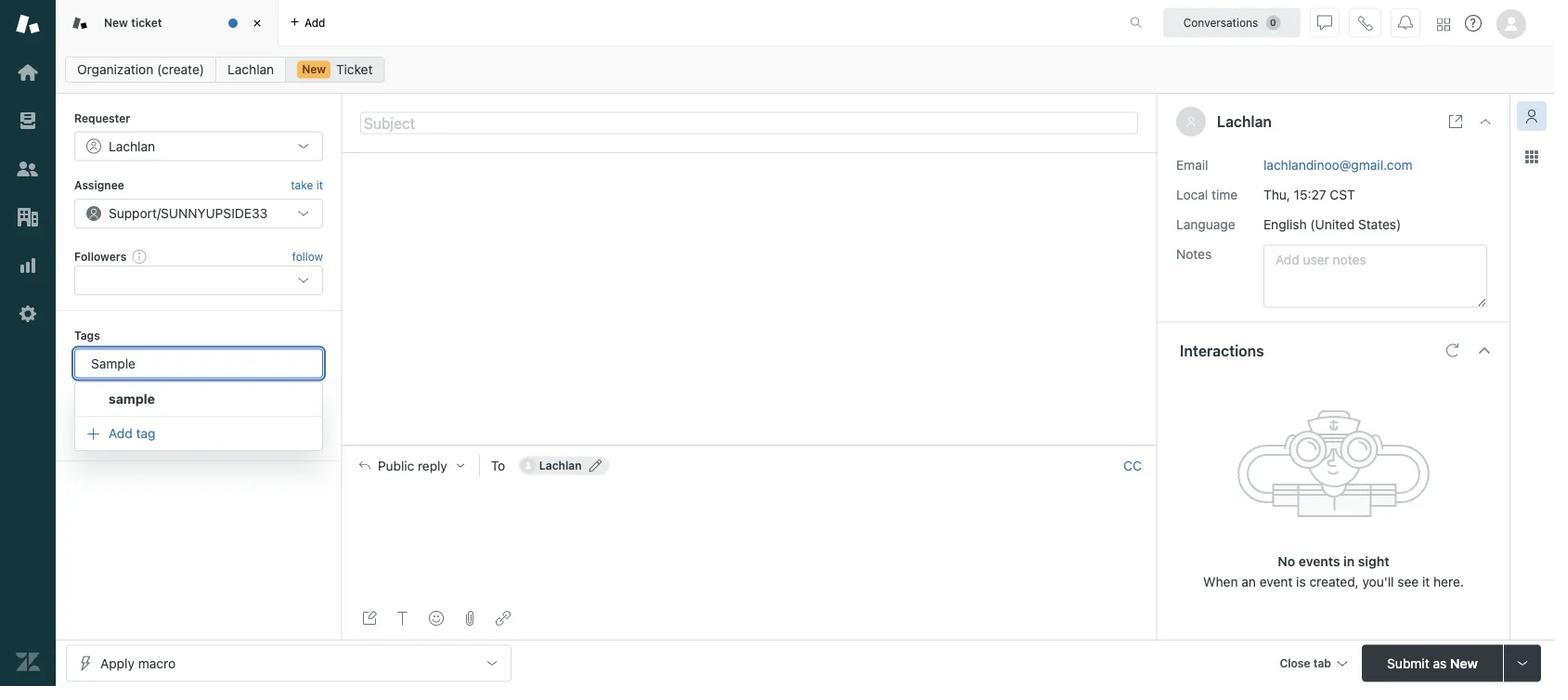 Task type: describe. For each thing, give the bounding box(es) containing it.
/
[[157, 206, 161, 221]]

public
[[378, 458, 414, 473]]

local time
[[1177, 187, 1238, 202]]

submit as new
[[1388, 656, 1478, 671]]

customers image
[[16, 157, 40, 181]]

tags list box
[[74, 382, 323, 452]]

assignee element
[[74, 199, 323, 228]]

you'll
[[1363, 574, 1395, 589]]

take it
[[291, 179, 323, 192]]

sample
[[109, 392, 155, 407]]

draft mode image
[[362, 611, 377, 626]]

lachlandinoo@gmail.com
[[1264, 157, 1413, 172]]

tab
[[1314, 657, 1332, 670]]

2 vertical spatial new
[[1451, 656, 1478, 671]]

add
[[305, 16, 325, 29]]

support
[[109, 206, 157, 221]]

support / sunnyupside33
[[109, 206, 268, 221]]

zendesk image
[[16, 650, 40, 674]]

(united
[[1311, 216, 1355, 232]]

as
[[1433, 656, 1447, 671]]

secondary element
[[56, 51, 1555, 88]]

get started image
[[16, 60, 40, 85]]

apply macro
[[100, 656, 176, 671]]

views image
[[16, 109, 40, 133]]

organization (create)
[[77, 62, 204, 77]]

admin image
[[16, 302, 40, 326]]

here.
[[1434, 574, 1464, 589]]

english (united states)
[[1264, 216, 1402, 232]]

tag
[[136, 426, 156, 441]]

lachlan right lachlandinoo@gmail.com 'image'
[[539, 459, 582, 472]]

lachlan inside secondary element
[[228, 62, 274, 77]]

lachlan up the time
[[1218, 113, 1272, 130]]

tags
[[74, 329, 100, 342]]

followers
[[74, 250, 127, 263]]

add link (cmd k) image
[[496, 611, 511, 626]]

events
[[1299, 554, 1341, 569]]

to
[[491, 458, 505, 473]]

add
[[109, 426, 133, 441]]

lachlan inside requester element
[[109, 138, 155, 154]]

take
[[291, 179, 313, 192]]

new ticket
[[104, 16, 162, 29]]

time
[[1212, 187, 1238, 202]]

info on adding followers image
[[132, 249, 147, 264]]

- button
[[74, 416, 189, 446]]

get help image
[[1466, 15, 1482, 32]]

sunnyupside33
[[161, 206, 268, 221]]

is
[[1297, 574, 1306, 589]]

notes
[[1177, 246, 1212, 261]]

sight
[[1359, 554, 1390, 569]]

it inside no events in sight when an event is created, you'll see it here.
[[1423, 574, 1430, 589]]

followers element
[[74, 266, 323, 296]]

no events in sight when an event is created, you'll see it here.
[[1204, 554, 1464, 589]]

interactions
[[1180, 342, 1265, 359]]

apply
[[100, 656, 135, 671]]

language
[[1177, 216, 1236, 232]]

insert emojis image
[[429, 611, 444, 626]]

add tag option
[[75, 421, 322, 447]]

submit
[[1388, 656, 1430, 671]]

main element
[[0, 0, 56, 686]]

-
[[86, 423, 92, 438]]

customer context image
[[1525, 109, 1540, 124]]

organization
[[77, 62, 153, 77]]

ticket
[[131, 16, 162, 29]]



Task type: locate. For each thing, give the bounding box(es) containing it.
lachlandinoo@gmail.com image
[[521, 458, 536, 473]]

it
[[316, 179, 323, 192], [1423, 574, 1430, 589]]

assignee
[[74, 179, 124, 192]]

in
[[1344, 554, 1355, 569]]

0 horizontal spatial new
[[104, 16, 128, 29]]

when
[[1204, 574, 1238, 589]]

Subject field
[[360, 112, 1139, 134]]

states)
[[1359, 216, 1402, 232]]

organization (create) button
[[65, 57, 216, 83]]

public reply
[[378, 458, 447, 473]]

(create)
[[157, 62, 204, 77]]

zendesk support image
[[16, 12, 40, 36]]

close image inside new ticket tab
[[248, 14, 267, 33]]

1 vertical spatial close image
[[1479, 114, 1493, 129]]

it inside take it button
[[316, 179, 323, 192]]

local
[[1177, 187, 1208, 202]]

close image right view more details icon
[[1479, 114, 1493, 129]]

follow
[[292, 250, 323, 263]]

lachlan right (create)
[[228, 62, 274, 77]]

notifications image
[[1399, 15, 1414, 30]]

close tab
[[1280, 657, 1332, 670]]

an
[[1242, 574, 1256, 589]]

displays possible ticket submission types image
[[1516, 656, 1531, 671]]

tabs tab list
[[56, 0, 1111, 46]]

2 horizontal spatial new
[[1451, 656, 1478, 671]]

thu,
[[1264, 187, 1291, 202]]

0 vertical spatial new
[[104, 16, 128, 29]]

new
[[104, 16, 128, 29], [302, 63, 326, 76], [1451, 656, 1478, 671]]

button displays agent's chat status as invisible. image
[[1318, 15, 1333, 30]]

15:27
[[1294, 187, 1327, 202]]

created,
[[1310, 574, 1359, 589]]

reply
[[418, 458, 447, 473]]

follow button
[[292, 248, 323, 265]]

add attachment image
[[462, 611, 477, 626]]

reporting image
[[16, 254, 40, 278]]

take it button
[[291, 176, 323, 195]]

ticket
[[336, 62, 373, 77]]

close
[[1280, 657, 1311, 670]]

Tags field
[[88, 354, 306, 373]]

public reply button
[[343, 446, 479, 485]]

0 horizontal spatial close image
[[248, 14, 267, 33]]

1 vertical spatial it
[[1423, 574, 1430, 589]]

user image
[[1186, 116, 1197, 127], [1188, 117, 1195, 127]]

it right see
[[1423, 574, 1430, 589]]

minimize composer image
[[742, 438, 757, 453]]

apps image
[[1525, 150, 1540, 164]]

new inside tab
[[104, 16, 128, 29]]

0 vertical spatial close image
[[248, 14, 267, 33]]

new inside secondary element
[[302, 63, 326, 76]]

format text image
[[396, 611, 410, 626]]

no
[[1278, 554, 1296, 569]]

requester
[[74, 111, 130, 124]]

thu, 15:27 cst
[[1264, 187, 1356, 202]]

conversations button
[[1164, 8, 1301, 38]]

cc button
[[1124, 457, 1142, 474]]

conversations
[[1184, 16, 1259, 29]]

1 vertical spatial new
[[302, 63, 326, 76]]

macro
[[138, 656, 176, 671]]

cst
[[1330, 187, 1356, 202]]

Add user notes text field
[[1264, 245, 1488, 308]]

close tab button
[[1272, 645, 1355, 685]]

email
[[1177, 157, 1209, 172]]

english
[[1264, 216, 1307, 232]]

0 vertical spatial it
[[316, 179, 323, 192]]

cc
[[1124, 458, 1142, 473]]

close image up lachlan link
[[248, 14, 267, 33]]

type
[[74, 396, 101, 409]]

lachlan
[[228, 62, 274, 77], [1218, 113, 1272, 130], [109, 138, 155, 154], [539, 459, 582, 472]]

view more details image
[[1449, 114, 1464, 129]]

close image
[[248, 14, 267, 33], [1479, 114, 1493, 129]]

edit user image
[[589, 459, 602, 472]]

new ticket tab
[[56, 0, 279, 46]]

new for new ticket
[[104, 16, 128, 29]]

new for new
[[302, 63, 326, 76]]

1 horizontal spatial close image
[[1479, 114, 1493, 129]]

lachlan down requester
[[109, 138, 155, 154]]

1 horizontal spatial it
[[1423, 574, 1430, 589]]

see
[[1398, 574, 1419, 589]]

zendesk products image
[[1438, 18, 1451, 31]]

requester element
[[74, 131, 323, 161]]

event
[[1260, 574, 1293, 589]]

add tag
[[109, 426, 156, 441]]

it right take
[[316, 179, 323, 192]]

0 horizontal spatial it
[[316, 179, 323, 192]]

organizations image
[[16, 205, 40, 229]]

1 horizontal spatial new
[[302, 63, 326, 76]]

add button
[[279, 0, 337, 46]]

lachlan link
[[216, 57, 286, 83]]



Task type: vqa. For each thing, say whether or not it's contained in the screenshot.
ticket:
no



